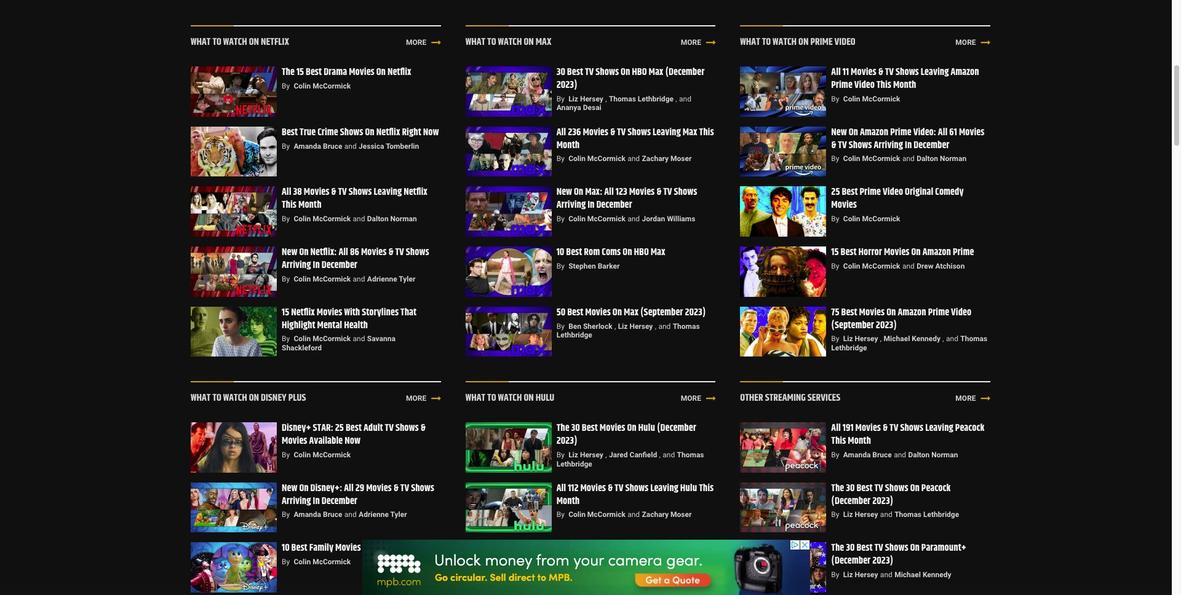 Task type: vqa. For each thing, say whether or not it's contained in the screenshot.
Collage image of The Greatest Showman, Inside Out and Who Framed Roger Rabbit 1
yes



Task type: locate. For each thing, give the bounding box(es) containing it.
ben sherlock link
[[569, 322, 613, 331]]

the inside the 15 best drama movies on netflix by colin mccormick
[[282, 65, 295, 80]]

video
[[835, 35, 856, 50], [855, 77, 875, 93], [883, 185, 903, 200], [951, 305, 972, 320]]

more for disney+ star: 25 best adult tv shows & movies available now
[[406, 395, 427, 403]]

arriving for new on disney+: all 29 movies & tv shows arriving in december
[[282, 494, 311, 509]]

thomas lethbridge down the 30 best movies on hulu (december 2023) link
[[557, 451, 704, 469]]

movies right the 29 at the left bottom of page
[[366, 481, 392, 496]]

0 vertical spatial amanda bruce link
[[294, 142, 342, 150]]

this for all 236 movies & tv shows leaving max this month
[[699, 125, 714, 140]]

75 best movies on amazon prime video (september 2023) link
[[832, 305, 972, 333]]

colin mccormick link for all 112 movies & tv shows leaving hulu this month
[[569, 511, 626, 520]]

on
[[376, 65, 386, 80], [621, 65, 630, 80], [365, 125, 375, 140], [849, 125, 858, 140], [574, 185, 584, 200], [299, 245, 309, 260], [623, 245, 632, 260], [912, 245, 921, 260], [613, 305, 622, 320], [887, 305, 896, 320], [627, 421, 637, 436], [299, 481, 309, 496], [910, 481, 920, 496], [363, 541, 372, 557], [574, 541, 584, 557], [910, 541, 920, 557]]

tv up jordan williams link
[[663, 185, 672, 200]]

advertisement region
[[362, 540, 810, 596]]

watch for netflix
[[223, 35, 247, 50]]

(september up by ben sherlock , liz hersey , and at the bottom of page
[[641, 305, 683, 320]]

month for all 191 movies & tv shows leaving peacock this month
[[848, 434, 871, 449]]

new inside new on disney+: all 29 movies & tv shows arriving in december by amanda bruce and adrienne tyler
[[282, 481, 297, 496]]

1 vertical spatial 15
[[832, 245, 839, 260]]

1 vertical spatial tyler
[[390, 511, 407, 520]]

2 vertical spatial 15
[[282, 305, 289, 320]]

ananya desai link
[[557, 104, 602, 112]]

0 horizontal spatial peacock
[[922, 481, 951, 496]]

best inside "best true crime shows on netflix right now by amanda bruce and jessica tomberlin"
[[282, 125, 298, 140]]

10 inside the 10 best family movies on disney plus by colin mccormick
[[282, 541, 290, 557]]

more
[[406, 38, 427, 47], [681, 38, 701, 47], [956, 38, 976, 47], [406, 395, 427, 403], [681, 395, 701, 403], [956, 395, 976, 403]]

1 vertical spatial 25
[[335, 421, 344, 436]]

colin mccormick link for all 38 movies & tv shows leaving netflix this month
[[294, 215, 351, 223]]

adrienne tyler link down new on disney+: all 29 movies & tv shows arriving in december link
[[359, 511, 407, 520]]

mccormick down all 236 movies & tv shows leaving max this month link
[[588, 155, 626, 163]]

colin down 11
[[843, 95, 861, 103]]

december
[[914, 138, 950, 153], [597, 198, 632, 213], [322, 258, 358, 273], [322, 494, 358, 509], [597, 554, 632, 569]]

more for 30 best tv shows on hbo max (december 2023)
[[681, 38, 701, 47]]

arriving inside new on disney+: all 29 movies & tv shows arriving in december by amanda bruce and adrienne tyler
[[282, 494, 311, 509]]

in
[[905, 138, 912, 153], [588, 198, 595, 213], [313, 258, 320, 273], [313, 494, 320, 509], [588, 554, 595, 569]]

paramount+ shows - lawmen bass reeves, the curse, the good fight, tulsa king, frasier, 1883 1 image
[[740, 543, 827, 593]]

15 inside the 15 best drama movies on netflix by colin mccormick
[[297, 65, 304, 80]]

0 horizontal spatial 15
[[282, 305, 289, 320]]

to for what to watch on max
[[487, 35, 496, 50]]

netflix inside "best true crime shows on netflix right now by amanda bruce and jessica tomberlin"
[[376, 125, 400, 140]]

thomas
[[609, 95, 636, 103], [673, 322, 700, 331], [961, 335, 988, 344], [677, 451, 704, 459], [895, 511, 922, 520]]

ben
[[569, 322, 581, 331]]

& down the by liz hersey , jared canfield , and
[[608, 481, 613, 496]]

1 horizontal spatial disney
[[374, 541, 398, 557]]

custom image of movies and shows leaving netflix in december 2023 1 image
[[191, 187, 277, 237]]

amazon left the video:
[[860, 125, 889, 140]]

25 inside 25 best prime video original comedy movies by colin mccormick
[[832, 185, 840, 200]]

video left original
[[883, 185, 903, 200]]

the for the 30 best tv shows on paramount+ (december 2023) by liz hersey and michael kennedy
[[832, 541, 844, 557]]

2 vertical spatial amanda
[[294, 511, 321, 520]]

arriving for new on hulu: all 120 movies & tv shows arriving in december
[[557, 554, 586, 569]]

15
[[297, 65, 304, 80], [832, 245, 839, 260], [282, 305, 289, 320]]

38
[[293, 185, 302, 200]]

collage image of dracula, saw and nope 1 image
[[740, 247, 827, 297]]

1 zachary moser link from the top
[[642, 155, 692, 163]]

hersey up desai
[[580, 95, 604, 103]]

movies right collage of coming 2 america, red white & royal blue, and borat 2 1 image
[[832, 198, 857, 213]]

all left 61
[[938, 125, 948, 140]]

2 zachary from the top
[[642, 511, 669, 520]]

disney+
[[282, 421, 311, 436]]

lethbridge up 'paramount+'
[[924, 511, 959, 520]]

new on amazon prime video: all 61 movies & tv shows arriving in december link
[[832, 125, 985, 153]]

1 vertical spatial amanda
[[843, 451, 871, 459]]

movies inside new on amazon prime video: all 61 movies & tv shows arriving in december by colin mccormick and dalton norman
[[959, 125, 985, 140]]

mccormick down new on amazon prime video: all 61 movies & tv shows arriving in december link on the top right of page
[[862, 155, 901, 163]]

by right custom image of max arrivals on december 2023 1
[[557, 215, 565, 223]]

30
[[557, 65, 565, 80], [571, 421, 580, 436], [846, 481, 855, 496], [846, 541, 855, 557]]

lethbridge down 30 best tv shows on hbo max (december 2023) link
[[638, 95, 674, 103]]

by inside 30 best tv shows on hbo max (december 2023) by liz hersey , thomas lethbridge , and ananya desai
[[557, 95, 565, 103]]

50 best movies on max (september 2023)
[[557, 305, 706, 320]]

(december inside the 30 best tv shows on paramount+ (december 2023) by liz hersey and michael kennedy
[[832, 554, 871, 569]]

shows inside 30 best tv shows on hbo max (december 2023) by liz hersey , thomas lethbridge , and ananya desai
[[596, 65, 619, 80]]

leaving for peacock
[[926, 421, 954, 436]]

thomas lethbridge for on
[[557, 451, 704, 469]]

amanda bruce link for arriving
[[294, 511, 342, 520]]

1 horizontal spatial 25
[[832, 185, 840, 200]]

streaming
[[765, 391, 806, 406]]

arriving left the video:
[[874, 138, 903, 153]]

all inside 'all 112 movies & tv shows leaving hulu this month by colin mccormick and zachary moser'
[[557, 481, 566, 496]]

best inside the 15 best drama movies on netflix by colin mccormick
[[306, 65, 322, 80]]

and down new on netflix: all 86 movies & tv shows arriving in december link at the left top of the page
[[353, 275, 365, 283]]

mental
[[317, 318, 342, 333]]

1 vertical spatial 10
[[282, 541, 290, 557]]

shows inside new on disney+: all 29 movies & tv shows arriving in december by amanda bruce and adrienne tyler
[[411, 481, 434, 496]]

1 vertical spatial zachary
[[642, 511, 669, 520]]

month inside 'all 112 movies & tv shows leaving hulu this month by colin mccormick and zachary moser'
[[557, 494, 580, 509]]

michael kennedy link down 75 best movies on amazon prime video (september 2023) link
[[884, 335, 941, 344]]

by right "paramount+ shows - lawmen bass reeves, the curse, the good fight, tulsa king, frasier, 1883 1" image
[[832, 571, 840, 580]]

what for what to watch on netflix
[[191, 35, 211, 50]]

1 vertical spatial plus
[[400, 541, 416, 557]]

colin down 112
[[569, 511, 586, 520]]

2 vertical spatial amanda bruce link
[[294, 511, 342, 520]]

max movies - pulp fiction, some like it hot, dune, when harry met sally, dark knight, harry potter 1 image
[[466, 307, 552, 357]]

2023) for the 30 best tv shows on peacock (december 2023) by liz hersey and thomas lethbridge
[[873, 494, 894, 509]]

liz hersey link for the 30 best tv shows on peacock (december 2023)
[[843, 511, 878, 520]]

0 vertical spatial adrienne tyler link
[[367, 275, 416, 283]]

& inside new on hulu: all 120 movies & tv shows arriving in december by colin mccormick and dalton norman
[[659, 541, 664, 557]]

112
[[568, 481, 579, 496]]

new left hulu:
[[557, 541, 572, 557]]

family
[[309, 541, 334, 557]]

movies inside 'all 112 movies & tv shows leaving hulu this month by colin mccormick and zachary moser'
[[581, 481, 606, 496]]

0 horizontal spatial disney
[[261, 391, 287, 406]]

month inside all 236 movies & tv shows leaving max this month by colin mccormick and zachary moser
[[557, 138, 580, 153]]

more for all 11 movies & tv shows leaving amazon prime video this month
[[956, 38, 976, 47]]

0 horizontal spatial now
[[345, 434, 361, 449]]

by colin mccormick and
[[282, 335, 365, 344]]

kennedy
[[912, 335, 941, 344], [923, 571, 952, 580]]

jordan williams link
[[642, 215, 696, 223]]

peacock
[[956, 421, 985, 436], [922, 481, 951, 496]]

by inside "best true crime shows on netflix right now by amanda bruce and jessica tomberlin"
[[282, 142, 290, 150]]

by up "shackleford"
[[282, 335, 290, 344]]

0 vertical spatial 25
[[832, 185, 840, 200]]

0 vertical spatial disney
[[261, 391, 287, 406]]

colin down family
[[294, 558, 311, 567]]

new left netflix:
[[282, 245, 297, 260]]

(december inside the 30 best movies on hulu (december 2023)
[[657, 421, 696, 436]]

all inside new on amazon prime video: all 61 movies & tv shows arriving in december by colin mccormick and dalton norman
[[938, 125, 948, 140]]

what to watch on hulu
[[466, 391, 555, 406]]

0 vertical spatial moser
[[671, 155, 692, 163]]

movies right 120
[[632, 541, 657, 557]]

& inside new on amazon prime video: all 61 movies & tv shows arriving in december by colin mccormick and dalton norman
[[832, 138, 836, 153]]

adult
[[364, 421, 383, 436]]

shows inside new on netflix: all 86 movies & tv shows arriving in december by colin mccormick and adrienne tyler
[[406, 245, 429, 260]]

thomas lethbridge link for the 30 best movies on hulu (december 2023)
[[557, 451, 704, 469]]

now left adult
[[345, 434, 361, 449]]

arriving inside new on max: all 123 movies & tv shows arriving in december by colin mccormick and jordan williams
[[557, 198, 586, 213]]

what for what to watch on prime video
[[740, 35, 760, 50]]

all left 112
[[557, 481, 566, 496]]

movies inside new on max: all 123 movies & tv shows arriving in december by colin mccormick and jordan williams
[[629, 185, 655, 200]]

movies right 61
[[959, 125, 985, 140]]

moser for hulu
[[671, 511, 692, 520]]

movies inside new on netflix: all 86 movies & tv shows arriving in december by colin mccormick and adrienne tyler
[[361, 245, 387, 260]]

movies right drama
[[349, 65, 375, 80]]

movies inside 75 best movies on amazon prime video (september 2023)
[[859, 305, 885, 320]]

to up max shows  the last of us, julia, white lotus, house of the dragon, succession, the gilded age 1 image on the left of page
[[487, 35, 496, 50]]

to for what to watch on hulu
[[487, 391, 496, 406]]

on for max
[[524, 35, 534, 50]]

hersey inside 'the 30 best tv shows on peacock (december 2023) by liz hersey and thomas lethbridge'
[[855, 511, 878, 520]]

what up custom image of drama movies on netflix 1
[[191, 35, 211, 50]]

0 vertical spatial 10
[[557, 245, 564, 260]]

thomas lethbridge link down 75 best movies on amazon prime video (september 2023) link
[[832, 335, 988, 353]]

max shows  the last of us, julia, white lotus, house of the dragon, succession, the gilded age 1 image
[[466, 67, 552, 117]]

watch
[[223, 35, 247, 50], [498, 35, 522, 50], [773, 35, 797, 50], [223, 391, 247, 406], [498, 391, 522, 406]]

liz hersey link left jared
[[569, 451, 604, 459]]

jared
[[609, 451, 628, 459]]

by down the disney+
[[282, 451, 290, 459]]

what for what to watch on disney plus
[[191, 391, 211, 406]]

2 vertical spatial bruce
[[323, 511, 342, 520]]

15 for 15 netflix movies with storylines that highlight mental health
[[282, 305, 289, 320]]

and inside 'all 112 movies & tv shows leaving hulu this month by colin mccormick and zachary moser'
[[628, 511, 640, 520]]

0 vertical spatial now
[[423, 125, 439, 140]]

watch for hulu
[[498, 391, 522, 406]]

now right right
[[423, 125, 439, 140]]

all 38 movies & tv shows leaving netflix this month by colin mccormick and dalton norman
[[282, 185, 428, 223]]

tv inside all 191 movies & tv shows leaving peacock this month by amanda bruce and dalton norman
[[890, 421, 899, 436]]

tv down all 191 movies & tv shows leaving peacock this month by amanda bruce and dalton norman
[[875, 481, 884, 496]]

hersey down 'the 30 best tv shows on paramount+ (december 2023)' link
[[855, 571, 878, 580]]

0 vertical spatial bruce
[[323, 142, 342, 150]]

15 best horror movies on amazon prime by colin mccormick and drew atchison
[[832, 245, 974, 271]]

peacock shows - based on a true story, superstore, bupkis, yellowstone, bel-air, poker face 1 image
[[740, 483, 827, 533]]

true
[[300, 125, 316, 140]]

0 vertical spatial peacock
[[956, 421, 985, 436]]

30 inside 30 best tv shows on hbo max (december 2023) by liz hersey , thomas lethbridge , and ananya desai
[[557, 65, 565, 80]]

shackleford
[[282, 344, 322, 353]]

30 inside 'the 30 best tv shows on peacock (december 2023) by liz hersey and thomas lethbridge'
[[846, 481, 855, 496]]

jessica tomberlin link
[[359, 142, 419, 150]]

mccormick down netflix:
[[313, 275, 351, 283]]

and right canfield
[[663, 451, 675, 459]]

leaving inside all 11 movies & tv shows leaving amazon prime video this month by colin mccormick
[[921, 65, 949, 80]]

michael kennedy link
[[884, 335, 941, 344], [895, 571, 952, 580]]

1 horizontal spatial 10
[[557, 245, 564, 260]]

30 for the 30 best tv shows on paramount+ (december 2023) by liz hersey and michael kennedy
[[846, 541, 855, 557]]

right
[[402, 125, 421, 140]]

leaving inside 'all 112 movies & tv shows leaving hulu this month by colin mccormick and zachary moser'
[[651, 481, 679, 496]]

1 vertical spatial zachary moser link
[[642, 511, 692, 520]]

15 for 15 best horror movies on amazon prime by colin mccormick and drew atchison
[[832, 245, 839, 260]]

1 vertical spatial peacock
[[922, 481, 951, 496]]

plus inside the 10 best family movies on disney plus by colin mccormick
[[400, 541, 416, 557]]

liz hersey link
[[569, 95, 604, 103], [618, 322, 653, 331], [843, 335, 878, 344], [569, 451, 604, 459], [843, 511, 878, 520], [843, 571, 878, 580]]

10 best family movies on disney plus by colin mccormick
[[282, 541, 416, 567]]

0 horizontal spatial plus
[[288, 391, 306, 406]]

mccormick down available
[[313, 451, 351, 459]]

15 inside 15 netflix movies with storylines that highlight mental health
[[282, 305, 289, 320]]

best inside disney+ star: 25 best adult tv shows & movies available now by colin mccormick
[[346, 421, 362, 436]]

new for new on max: all 123 movies & tv shows arriving in december
[[557, 185, 572, 200]]

star:
[[313, 421, 333, 436]]

moser for max
[[671, 155, 692, 163]]

dalton inside new on hulu: all 120 movies & tv shows arriving in december by colin mccormick and dalton norman
[[642, 571, 663, 580]]

liz up ananya at the left of the page
[[569, 95, 578, 103]]

norman
[[940, 155, 967, 163], [390, 215, 417, 223], [932, 451, 958, 459], [665, 571, 692, 580]]

1 horizontal spatial plus
[[400, 541, 416, 557]]

amanda bruce link for amanda
[[294, 142, 342, 150]]

hbo inside 30 best tv shows on hbo max (december 2023) by liz hersey , thomas lethbridge , and ananya desai
[[632, 65, 647, 80]]

lethbridge for 75 best movies on amazon prime video (september 2023)
[[832, 344, 867, 353]]

by right hulu movies - good luck to you leo grande, theater camp, banshees of inisherin, boogeyman, prey, quiz lady 1 image
[[557, 451, 565, 459]]

by inside disney+ star: 25 best adult tv shows & movies available now by colin mccormick
[[282, 451, 290, 459]]

december for new on netflix: all 86 movies & tv shows arriving in december
[[322, 258, 358, 273]]

to up hulu movies - good luck to you leo grande, theater camp, banshees of inisherin, boogeyman, prey, quiz lady 1 image
[[487, 391, 496, 406]]

in inside new on netflix: all 86 movies & tv shows arriving in december by colin mccormick and adrienne tyler
[[313, 258, 320, 273]]

tv right 11
[[885, 65, 894, 80]]

1 horizontal spatial 15
[[297, 65, 304, 80]]

on
[[249, 35, 259, 50], [524, 35, 534, 50], [799, 35, 809, 50], [249, 391, 259, 406], [524, 391, 534, 406]]

& right the new arrivals on prime video december 2023 1 image at the top right of the page
[[832, 138, 836, 153]]

adrienne tyler link for 86
[[367, 275, 416, 283]]

75 best movies on amazon prime video (september 2023)
[[832, 305, 972, 333]]

drew
[[917, 262, 934, 271]]

& inside new on max: all 123 movies & tv shows arriving in december by colin mccormick and jordan williams
[[657, 185, 662, 200]]

tv right adult
[[385, 421, 394, 436]]

thomas lethbridge link for 50 best movies on max (september 2023)
[[557, 322, 700, 340]]

custom image of new movies and shows on netflix in december 2023 1 image
[[191, 247, 277, 297]]

netflix
[[261, 35, 289, 50], [388, 65, 411, 80], [376, 125, 400, 140], [404, 185, 428, 200], [291, 305, 315, 320]]

williams
[[667, 215, 696, 223]]

1 vertical spatial hbo
[[634, 245, 649, 260]]

new inside new on netflix: all 86 movies & tv shows arriving in december by colin mccormick and adrienne tyler
[[282, 245, 297, 260]]

norman down all 38 movies & tv shows leaving netflix this month link
[[390, 215, 417, 223]]

movies
[[349, 65, 375, 80], [851, 65, 877, 80], [583, 125, 609, 140], [959, 125, 985, 140], [304, 185, 329, 200], [629, 185, 655, 200], [832, 198, 857, 213], [361, 245, 387, 260], [884, 245, 910, 260], [317, 305, 342, 320], [585, 305, 611, 320], [859, 305, 885, 320], [600, 421, 625, 436], [856, 421, 881, 436], [282, 434, 307, 449], [366, 481, 392, 496], [581, 481, 606, 496], [335, 541, 361, 557], [632, 541, 657, 557]]

1 zachary from the top
[[642, 155, 669, 163]]

tyler inside new on netflix: all 86 movies & tv shows arriving in december by colin mccormick and adrienne tyler
[[399, 275, 416, 283]]

dalton norman link down all 38 movies & tv shows leaving netflix this month link
[[367, 215, 417, 223]]

tv down 'the 30 best tv shows on peacock (december 2023) by liz hersey and thomas lethbridge'
[[875, 541, 884, 557]]

leaving inside all 191 movies & tv shows leaving peacock this month by amanda bruce and dalton norman
[[926, 421, 954, 436]]

jessica
[[359, 142, 384, 150]]

amazon inside new on amazon prime video: all 61 movies & tv shows arriving in december by colin mccormick and dalton norman
[[860, 125, 889, 140]]

hbo
[[632, 65, 647, 80], [634, 245, 649, 260]]

adrienne for 29
[[359, 511, 389, 520]]

movies right 123
[[629, 185, 655, 200]]

and inside all 191 movies & tv shows leaving peacock this month by amanda bruce and dalton norman
[[894, 451, 906, 459]]

by right new arrivals on hulu december 2023 1 image
[[557, 571, 565, 580]]

1 vertical spatial bruce
[[873, 451, 892, 459]]

on inside 'the 30 best tv shows on peacock (december 2023) by liz hersey and thomas lethbridge'
[[910, 481, 920, 496]]

by
[[282, 82, 290, 90], [557, 95, 565, 103], [832, 95, 840, 103], [282, 142, 290, 150], [557, 155, 565, 163], [832, 155, 840, 163], [282, 215, 290, 223], [557, 215, 565, 223], [832, 215, 840, 223], [557, 262, 565, 271], [832, 262, 840, 271], [282, 275, 290, 283], [557, 322, 565, 331], [282, 335, 290, 344], [832, 335, 840, 344], [282, 451, 290, 459], [557, 451, 565, 459], [832, 451, 840, 459], [282, 511, 290, 520], [557, 511, 565, 520], [832, 511, 840, 520], [282, 558, 290, 567], [557, 571, 565, 580], [832, 571, 840, 580]]

movies inside all 236 movies & tv shows leaving max this month by colin mccormick and zachary moser
[[583, 125, 609, 140]]

1 vertical spatial kennedy
[[923, 571, 952, 580]]

new left max:
[[557, 185, 572, 200]]

10 left family
[[282, 541, 290, 557]]

2 horizontal spatial hulu
[[680, 481, 697, 496]]

in inside new on hulu: all 120 movies & tv shows arriving in december by colin mccormick and dalton norman
[[588, 554, 595, 569]]

liz inside 30 best tv shows on hbo max (december 2023) by liz hersey , thomas lethbridge , and ananya desai
[[569, 95, 578, 103]]

tv inside disney+ star: 25 best adult tv shows & movies available now by colin mccormick
[[385, 421, 394, 436]]

15 left drama
[[297, 65, 304, 80]]

colin down hulu:
[[569, 571, 586, 580]]

zachary for hulu
[[642, 511, 669, 520]]

all left the 29 at the left bottom of page
[[344, 481, 354, 496]]

1 vertical spatial adrienne tyler link
[[359, 511, 407, 520]]

&
[[878, 65, 883, 80], [610, 125, 615, 140], [832, 138, 836, 153], [331, 185, 336, 200], [657, 185, 662, 200], [389, 245, 394, 260], [421, 421, 426, 436], [883, 421, 888, 436], [394, 481, 399, 496], [608, 481, 613, 496], [659, 541, 664, 557]]

colin inside the 15 best drama movies on netflix by colin mccormick
[[294, 82, 311, 90]]

adrienne down new on netflix: all 86 movies & tv shows arriving in december link at the left top of the page
[[367, 275, 397, 283]]

liz hersey link for 75 best movies on amazon prime video (september 2023)
[[843, 335, 878, 344]]

2 moser from the top
[[671, 511, 692, 520]]

movies right 38
[[304, 185, 329, 200]]

15 netflix movies with storylines that highlight mental health link
[[282, 305, 417, 333]]

by inside new on disney+: all 29 movies & tv shows arriving in december by amanda bruce and adrienne tyler
[[282, 511, 290, 520]]

movies inside all 191 movies & tv shows leaving peacock this month by amanda bruce and dalton norman
[[856, 421, 881, 436]]

michael kennedy link for 75 best movies on amazon prime video (september 2023)
[[884, 335, 941, 344]]

1 vertical spatial adrienne
[[359, 511, 389, 520]]

hersey
[[580, 95, 604, 103], [630, 322, 653, 331], [855, 335, 878, 344], [580, 451, 604, 459], [855, 511, 878, 520], [855, 571, 878, 580]]

new
[[832, 125, 847, 140], [557, 185, 572, 200], [282, 245, 297, 260], [282, 481, 297, 496], [557, 541, 572, 557]]

leaving for netflix
[[374, 185, 402, 200]]

0 vertical spatial zachary
[[642, 155, 669, 163]]

the 30 best tv shows on paramount+ (december 2023) link
[[832, 541, 967, 569]]

on up prime video titles leaving in december 2023 1 image
[[799, 35, 809, 50]]

this inside all 11 movies & tv shows leaving amazon prime video this month by colin mccormick
[[877, 77, 892, 93]]

the inside the 30 best tv shows on paramount+ (december 2023) by liz hersey and michael kennedy
[[832, 541, 844, 557]]

month inside all 191 movies & tv shows leaving peacock this month by amanda bruce and dalton norman
[[848, 434, 871, 449]]

colin mccormick link down family
[[294, 558, 351, 567]]

stephen
[[569, 262, 596, 271]]

new arrivals on prime video december 2023 1 image
[[740, 127, 827, 177]]

december for new on disney+: all 29 movies & tv shows arriving in december
[[322, 494, 358, 509]]

now
[[423, 125, 439, 140], [345, 434, 361, 449]]

2 vertical spatial hulu
[[680, 481, 697, 496]]

watch up custom image of die hard, prey, and lost 1
[[223, 391, 247, 406]]

colin mccormick link down max:
[[569, 215, 626, 223]]

by inside new on max: all 123 movies & tv shows arriving in december by colin mccormick and jordan williams
[[557, 215, 565, 223]]

and inside "best true crime shows on netflix right now by amanda bruce and jessica tomberlin"
[[344, 142, 357, 150]]

0 vertical spatial zachary moser link
[[642, 155, 692, 163]]

colin mccormick link down horror
[[843, 262, 901, 271]]

disney
[[261, 391, 287, 406], [374, 541, 398, 557]]

amanda bruce link
[[294, 142, 342, 150], [843, 451, 892, 459], [294, 511, 342, 520]]

leaving for max
[[653, 125, 681, 140]]

0 vertical spatial tyler
[[399, 275, 416, 283]]

rom
[[584, 245, 600, 260]]

lethbridge down 75
[[832, 344, 867, 353]]

all left 236
[[557, 125, 566, 140]]

plus
[[288, 391, 306, 406], [400, 541, 416, 557]]

25 inside disney+ star: 25 best adult tv shows & movies available now by colin mccormick
[[335, 421, 344, 436]]

mccormick down new on max: all 123 movies & tv shows arriving in december link on the top of the page
[[588, 215, 626, 223]]

2 zachary moser link from the top
[[642, 511, 692, 520]]

the for the 15 best drama movies on netflix by colin mccormick
[[282, 65, 295, 80]]

by right prime video titles leaving in december 2023 1 image
[[832, 95, 840, 103]]

colin mccormick link for disney+ star: 25 best adult tv shows & movies available now
[[294, 451, 351, 459]]

tv
[[585, 65, 594, 80], [885, 65, 894, 80], [617, 125, 626, 140], [838, 138, 847, 153], [338, 185, 347, 200], [663, 185, 672, 200], [395, 245, 404, 260], [385, 421, 394, 436], [890, 421, 899, 436], [400, 481, 409, 496], [615, 481, 624, 496], [875, 481, 884, 496], [666, 541, 675, 557], [875, 541, 884, 557]]

prime inside new on amazon prime video: all 61 movies & tv shows arriving in december by colin mccormick and dalton norman
[[890, 125, 912, 140]]

50 best movies on max (september 2023) link
[[557, 305, 706, 320]]

& inside all 191 movies & tv shows leaving peacock this month by amanda bruce and dalton norman
[[883, 421, 888, 436]]

all 191 movies & tv shows leaving peacock this month link
[[832, 421, 985, 449]]

colin up "shackleford"
[[294, 335, 311, 344]]

comedy
[[935, 185, 964, 200]]

and down "all 112 movies & tv shows leaving hulu this month" link
[[628, 511, 640, 520]]

and inside all 38 movies & tv shows leaving netflix this month by colin mccormick and dalton norman
[[353, 215, 365, 223]]

liz down the 30 best tv shows on peacock (december 2023) link
[[843, 511, 853, 520]]

hbo for shows
[[632, 65, 647, 80]]

zachary moser link for hulu
[[642, 511, 692, 520]]

and down all 236 movies & tv shows leaving max this month link
[[628, 155, 640, 163]]

amazon
[[951, 65, 979, 80], [860, 125, 889, 140], [923, 245, 951, 260], [898, 305, 926, 320]]

thomas for 75 best movies on amazon prime video (september 2023)
[[961, 335, 988, 344]]

tomberlin
[[386, 142, 419, 150]]

thomas lethbridge down 75 best movies on amazon prime video (september 2023) link
[[832, 335, 988, 353]]

dalton norman link for movies
[[917, 155, 967, 163]]

0 horizontal spatial 10
[[282, 541, 290, 557]]

original
[[905, 185, 934, 200]]

1 moser from the top
[[671, 155, 692, 163]]

mccormick down family
[[313, 558, 351, 567]]

leaving inside all 38 movies & tv shows leaving netflix this month by colin mccormick and dalton norman
[[374, 185, 402, 200]]

bruce inside all 191 movies & tv shows leaving peacock this month by amanda bruce and dalton norman
[[873, 451, 892, 459]]

2 horizontal spatial 15
[[832, 245, 839, 260]]

1 horizontal spatial (september
[[832, 318, 874, 333]]

shows
[[596, 65, 619, 80], [896, 65, 919, 80], [340, 125, 363, 140], [628, 125, 651, 140], [849, 138, 872, 153], [349, 185, 372, 200], [674, 185, 697, 200], [406, 245, 429, 260], [396, 421, 419, 436], [900, 421, 924, 436], [411, 481, 434, 496], [625, 481, 649, 496], [885, 481, 909, 496], [677, 541, 700, 557], [885, 541, 909, 557]]

norman inside new on hulu: all 120 movies & tv shows arriving in december by colin mccormick and dalton norman
[[665, 571, 692, 580]]

liz hersey link for the 30 best movies on hulu (december 2023)
[[569, 451, 604, 459]]

1 vertical spatial michael
[[895, 571, 921, 580]]

by inside all 191 movies & tv shows leaving peacock this month by amanda bruce and dalton norman
[[832, 451, 840, 459]]

mccormick down all 38 movies & tv shows leaving netflix this month link
[[313, 215, 351, 223]]

colin mccormick link for 10 best family movies on disney plus
[[294, 558, 351, 567]]

1 horizontal spatial peacock
[[956, 421, 985, 436]]

leaving
[[921, 65, 949, 80], [653, 125, 681, 140], [374, 185, 402, 200], [926, 421, 954, 436], [651, 481, 679, 496]]

by inside new on amazon prime video: all 61 movies & tv shows arriving in december by colin mccormick and dalton norman
[[832, 155, 840, 163]]

colin down max:
[[569, 215, 586, 223]]

colin inside 15 best horror movies on amazon prime by colin mccormick and drew atchison
[[843, 262, 861, 271]]

disney up the disney+
[[261, 391, 287, 406]]

in for new on max: all 123 movies & tv shows arriving in december
[[588, 198, 595, 213]]

mccormick inside 15 best horror movies on amazon prime by colin mccormick and drew atchison
[[862, 262, 901, 271]]

thomas lethbridge link down 50 best movies on max (september 2023)
[[557, 322, 700, 340]]

zachary inside all 236 movies & tv shows leaving max this month by colin mccormick and zachary moser
[[642, 155, 669, 163]]

arriving up family
[[282, 494, 311, 509]]

all left 120
[[606, 541, 616, 557]]

1 horizontal spatial now
[[423, 125, 439, 140]]

liz up 112
[[569, 451, 578, 459]]

and down new on amazon prime video: all 61 movies & tv shows arriving in december link on the top right of page
[[903, 155, 915, 163]]

1 vertical spatial hulu
[[638, 421, 655, 436]]

best inside 75 best movies on amazon prime video (september 2023)
[[841, 305, 858, 320]]

10 for 10 best rom coms on hbo max
[[557, 245, 564, 260]]

december for new on hulu: all 120 movies & tv shows arriving in december
[[597, 554, 632, 569]]

0 horizontal spatial 25
[[335, 421, 344, 436]]

and down 'the 30 best tv shows on paramount+ (december 2023)' link
[[880, 571, 893, 580]]

new inside new on amazon prime video: all 61 movies & tv shows arriving in december by colin mccormick and dalton norman
[[832, 125, 847, 140]]

(december for the 30 best tv shows on paramount+ (december 2023)
[[832, 554, 871, 569]]

1 vertical spatial disney
[[374, 541, 398, 557]]

thomas lethbridge link for 75 best movies on amazon prime video (september 2023)
[[832, 335, 988, 353]]

2023) for the 30 best tv shows on paramount+ (december 2023) by liz hersey and michael kennedy
[[873, 554, 894, 569]]

1 vertical spatial michael kennedy link
[[895, 571, 952, 580]]

colin mccormick link for new on amazon prime video: all 61 movies & tv shows arriving in december
[[843, 155, 901, 163]]

1 horizontal spatial hulu
[[638, 421, 655, 436]]

this
[[877, 77, 892, 93], [699, 125, 714, 140], [282, 198, 297, 213], [832, 434, 846, 449], [699, 481, 714, 496]]

amanda inside all 191 movies & tv shows leaving peacock this month by amanda bruce and dalton norman
[[843, 451, 871, 459]]

colin mccormick link for new on hulu: all 120 movies & tv shows arriving in december
[[569, 571, 626, 580]]

zachary for max
[[642, 155, 669, 163]]

colin
[[294, 82, 311, 90], [843, 95, 861, 103], [569, 155, 586, 163], [843, 155, 861, 163], [294, 215, 311, 223], [569, 215, 586, 223], [843, 215, 861, 223], [843, 262, 861, 271], [294, 275, 311, 283], [294, 335, 311, 344], [294, 451, 311, 459], [569, 511, 586, 520], [294, 558, 311, 567], [569, 571, 586, 580]]

(december
[[665, 65, 705, 80], [657, 421, 696, 436], [832, 494, 871, 509], [832, 554, 871, 569]]

1 vertical spatial now
[[345, 434, 361, 449]]

all inside all 11 movies & tv shows leaving amazon prime video this month by colin mccormick
[[832, 65, 841, 80]]

tv right 38
[[338, 185, 347, 200]]

in left the 29 at the left bottom of page
[[313, 494, 320, 509]]

by inside 'the 30 best tv shows on peacock (december 2023) by liz hersey and thomas lethbridge'
[[832, 511, 840, 520]]

a blended image features images from doctor who, the cma country christmas concert, soundtrack 2, playdate with winnie the pooh, isabel preysler's christmas special, and indiana jones along with the disney+ logo 1 image
[[191, 483, 277, 533]]

(december for 30 best tv shows on hbo max (december 2023)
[[665, 65, 705, 80]]

and inside the 30 best tv shows on paramount+ (december 2023) by liz hersey and michael kennedy
[[880, 571, 893, 580]]

watch for max
[[498, 35, 522, 50]]

adrienne tyler link for 29
[[359, 511, 407, 520]]

arriving for new on netflix: all 86 movies & tv shows arriving in december
[[282, 258, 311, 273]]

watch for prime
[[773, 35, 797, 50]]

dalton norman link for tv
[[642, 571, 692, 580]]

liz inside the 30 best tv shows on paramount+ (december 2023) by liz hersey and michael kennedy
[[843, 571, 853, 580]]

1 vertical spatial amanda bruce link
[[843, 451, 892, 459]]

thomas lethbridge for amazon
[[832, 335, 988, 353]]

0 vertical spatial hbo
[[632, 65, 647, 80]]

dalton down all 38 movies & tv shows leaving netflix this month link
[[367, 215, 389, 223]]

lethbridge for the 30 best movies on hulu (december 2023)
[[557, 460, 592, 469]]

0 vertical spatial adrienne
[[367, 275, 397, 283]]

1 vertical spatial moser
[[671, 511, 692, 520]]

0 vertical spatial michael kennedy link
[[884, 335, 941, 344]]

michael kennedy link down 'the 30 best tv shows on paramount+ (december 2023)' link
[[895, 571, 952, 580]]

0 vertical spatial hulu
[[536, 391, 555, 406]]

movies inside the 30 best movies on hulu (december 2023)
[[600, 421, 625, 436]]

norman down the all 191 movies & tv shows leaving peacock this month link on the bottom right of the page
[[932, 451, 958, 459]]

15 inside 15 best horror movies on amazon prime by colin mccormick and drew atchison
[[832, 245, 839, 260]]

& right 11
[[878, 65, 883, 80]]

zachary moser link for max
[[642, 155, 692, 163]]

hersey inside 30 best tv shows on hbo max (december 2023) by liz hersey , thomas lethbridge , and ananya desai
[[580, 95, 604, 103]]

other
[[740, 391, 763, 406]]

jared canfield link
[[609, 451, 657, 459]]

amanda down true
[[294, 142, 321, 150]]

0 vertical spatial amanda
[[294, 142, 321, 150]]

(september
[[641, 305, 683, 320], [832, 318, 874, 333]]

tv right the 29 at the left bottom of page
[[400, 481, 409, 496]]

10
[[557, 245, 564, 260], [282, 541, 290, 557]]

colin mccormick link for all 236 movies & tv shows leaving max this month
[[569, 155, 626, 163]]

watch up hulu movies - good luck to you leo grande, theater camp, banshees of inisherin, boogeyman, prey, quiz lady 1 image
[[498, 391, 522, 406]]

liz hersey link down 75 best movies on amazon prime video (september 2023) link
[[843, 335, 878, 344]]

colin down the 15 best drama movies on netflix link
[[294, 82, 311, 90]]

(september up by liz hersey , michael kennedy , and
[[832, 318, 874, 333]]

0 vertical spatial 15
[[297, 65, 304, 80]]



Task type: describe. For each thing, give the bounding box(es) containing it.
to for what to watch on disney plus
[[213, 391, 221, 406]]

norman inside all 38 movies & tv shows leaving netflix this month by colin mccormick and dalton norman
[[390, 215, 417, 223]]

dalton norman link for peacock
[[908, 451, 958, 459]]

new on netflix: all 86 movies & tv shows arriving in december by colin mccormick and adrienne tyler
[[282, 245, 429, 283]]

hersey down 75 best movies on amazon prime video (september 2023) link
[[855, 335, 878, 344]]

tv inside 'the 30 best tv shows on peacock (december 2023) by liz hersey and thomas lethbridge'
[[875, 481, 884, 496]]

barker
[[598, 262, 620, 271]]

movies inside 15 best horror movies on amazon prime by colin mccormick and drew atchison
[[884, 245, 910, 260]]

highlight
[[282, 318, 315, 333]]

savanna shackleford
[[282, 335, 396, 353]]

by ben sherlock , liz hersey , and
[[557, 322, 671, 331]]

best true crime shows on netflix right now by amanda bruce and jessica tomberlin
[[282, 125, 439, 150]]

all 11 movies & tv shows leaving amazon prime video this month link
[[832, 65, 979, 93]]

paramount+
[[922, 541, 967, 557]]

thomas lethbridge for max
[[557, 322, 700, 340]]

michael inside the 30 best tv shows on paramount+ (december 2023) by liz hersey and michael kennedy
[[895, 571, 921, 580]]

on inside 75 best movies on amazon prime video (september 2023)
[[887, 305, 896, 320]]

all inside all 38 movies & tv shows leaving netflix this month by colin mccormick and dalton norman
[[282, 185, 291, 200]]

custom image of max arrivals on december 2023 1 image
[[466, 187, 552, 237]]

by inside 15 best horror movies on amazon prime by colin mccormick and drew atchison
[[832, 262, 840, 271]]

movies inside all 38 movies & tv shows leaving netflix this month by colin mccormick and dalton norman
[[304, 185, 329, 200]]

this for all 38 movies & tv shows leaving netflix this month
[[282, 198, 297, 213]]

new on max: all 123 movies & tv shows arriving in december by colin mccormick and jordan williams
[[557, 185, 697, 223]]

movies inside 15 netflix movies with storylines that highlight mental health
[[317, 305, 342, 320]]

0 horizontal spatial (september
[[641, 305, 683, 320]]

dalton inside all 191 movies & tv shows leaving peacock this month by amanda bruce and dalton norman
[[908, 451, 930, 459]]

new on hulu: all 120 movies & tv shows arriving in december by colin mccormick and dalton norman
[[557, 541, 700, 580]]

on for prime
[[799, 35, 809, 50]]

30 for the 30 best movies on hulu (december 2023)
[[571, 421, 580, 436]]

liz inside 'the 30 best tv shows on peacock (december 2023) by liz hersey and thomas lethbridge'
[[843, 511, 853, 520]]

the 30 best tv shows on peacock (december 2023) by liz hersey and thomas lethbridge
[[832, 481, 959, 520]]

that
[[401, 305, 417, 320]]

norman inside all 191 movies & tv shows leaving peacock this month by amanda bruce and dalton norman
[[932, 451, 958, 459]]

& inside new on netflix: all 86 movies & tv shows arriving in december by colin mccormick and adrienne tyler
[[389, 245, 394, 260]]

colin inside new on hulu: all 120 movies & tv shows arriving in december by colin mccormick and dalton norman
[[569, 571, 586, 580]]

more for all 191 movies & tv shows leaving peacock this month
[[956, 395, 976, 403]]

hbo for coms
[[634, 245, 649, 260]]

by inside all 236 movies & tv shows leaving max this month by colin mccormick and zachary moser
[[557, 155, 565, 163]]

more for the 30 best movies on hulu (december 2023)
[[681, 395, 701, 403]]

0 vertical spatial plus
[[288, 391, 306, 406]]

bruce inside "best true crime shows on netflix right now by amanda bruce and jessica tomberlin"
[[323, 142, 342, 150]]

120
[[618, 541, 630, 557]]

tyler for new on netflix: all 86 movies & tv shows arriving in december
[[399, 275, 416, 283]]

max inside 30 best tv shows on hbo max (december 2023) by liz hersey , thomas lethbridge , and ananya desai
[[649, 65, 664, 80]]

liz hersey link down 50 best movies on max (september 2023) link on the bottom
[[618, 322, 653, 331]]

by down 50
[[557, 322, 565, 331]]

11
[[843, 65, 849, 80]]

custom image of stutz, to the bone, and i'm thinking of ending things 1 image
[[191, 307, 277, 357]]

all 38 movies & tv shows leaving netflix this month link
[[282, 185, 428, 213]]

ananya
[[557, 104, 581, 112]]

what for what to watch on max
[[466, 35, 486, 50]]

peacock inside all 191 movies & tv shows leaving peacock this month by amanda bruce and dalton norman
[[956, 421, 985, 436]]

all 112 movies & tv shows leaving hulu this month link
[[557, 481, 714, 509]]

and inside new on amazon prime video: all 61 movies & tv shows arriving in december by colin mccormick and dalton norman
[[903, 155, 915, 163]]

colin mccormick link for 15 best horror movies on amazon prime
[[843, 262, 901, 271]]

colin inside all 38 movies & tv shows leaving netflix this month by colin mccormick and dalton norman
[[294, 215, 311, 223]]

the 30 best movies on hulu (december 2023) link
[[557, 421, 696, 449]]

colin inside new on amazon prime video: all 61 movies & tv shows arriving in december by colin mccormick and dalton norman
[[843, 155, 861, 163]]

month inside all 11 movies & tv shows leaving amazon prime video this month by colin mccormick
[[893, 77, 916, 93]]

shows inside all 191 movies & tv shows leaving peacock this month by amanda bruce and dalton norman
[[900, 421, 924, 436]]

colin inside new on max: all 123 movies & tv shows arriving in december by colin mccormick and jordan williams
[[569, 215, 586, 223]]

disney+ star: 25 best adult tv shows & movies available now link
[[282, 421, 426, 449]]

jordan
[[642, 215, 665, 223]]

on for hulu
[[524, 391, 534, 406]]

new on netflix: all 86 movies & tv shows arriving in december link
[[282, 245, 429, 273]]

dalton norman link for netflix
[[367, 215, 417, 223]]

thomas inside 30 best tv shows on hbo max (december 2023) by liz hersey , thomas lethbridge , and ananya desai
[[609, 95, 636, 103]]

25 best prime video original comedy movies by colin mccormick
[[832, 185, 964, 223]]

canfield
[[630, 451, 657, 459]]

more for the 15 best drama movies on netflix
[[406, 38, 427, 47]]

what to watch on disney plus
[[191, 391, 306, 406]]

thomas for the 30 best movies on hulu (december 2023)
[[677, 451, 704, 459]]

mccormick inside all 11 movies & tv shows leaving amazon prime video this month by colin mccormick
[[862, 95, 901, 103]]

and inside new on hulu: all 120 movies & tv shows arriving in december by colin mccormick and dalton norman
[[628, 571, 640, 580]]

michael kennedy link for the 30 best tv shows on paramount+ (december 2023)
[[895, 571, 952, 580]]

29
[[356, 481, 364, 496]]

hersey left jared
[[580, 451, 604, 459]]

and inside new on max: all 123 movies & tv shows arriving in december by colin mccormick and jordan williams
[[628, 215, 640, 223]]

new on max: all 123 movies & tv shows arriving in december link
[[557, 185, 697, 213]]

new for new on hulu: all 120 movies & tv shows arriving in december
[[557, 541, 572, 557]]

mccormick inside new on netflix: all 86 movies & tv shows arriving in december by colin mccormick and adrienne tyler
[[313, 275, 351, 283]]

by down 75
[[832, 335, 840, 344]]

horror
[[859, 245, 882, 260]]

month for all 38 movies & tv shows leaving netflix this month
[[298, 198, 322, 213]]

by inside 10 best rom coms on hbo max by stephen barker
[[557, 262, 565, 271]]

month for all 112 movies & tv shows leaving hulu this month
[[557, 494, 580, 509]]

all inside new on disney+: all 29 movies & tv shows arriving in december by amanda bruce and adrienne tyler
[[344, 481, 354, 496]]

stephen barker link
[[569, 262, 620, 271]]

thomas for 50 best movies on max (september 2023)
[[673, 322, 700, 331]]

10 best family movies on disney plus link
[[282, 541, 416, 557]]

0 vertical spatial kennedy
[[912, 335, 941, 344]]

by liz hersey , michael kennedy , and
[[832, 335, 959, 344]]

to for what to watch on netflix
[[213, 35, 221, 50]]

custom image of true-crime shows on netflix 1 image
[[191, 127, 277, 177]]

on inside the 15 best drama movies on netflix by colin mccormick
[[376, 65, 386, 80]]

on inside new on netflix: all 86 movies & tv shows arriving in december by colin mccormick and adrienne tyler
[[299, 245, 309, 260]]

liz down 50 best movies on max (september 2023)
[[618, 322, 628, 331]]

liz hersey link for the 30 best tv shows on paramount+ (december 2023)
[[843, 571, 878, 580]]

2023) for 75 best movies on amazon prime video (september 2023)
[[876, 318, 897, 333]]

by inside all 11 movies & tv shows leaving amazon prime video this month by colin mccormick
[[832, 95, 840, 103]]

0 horizontal spatial hulu
[[536, 391, 555, 406]]

hersey down 50 best movies on max (september 2023) link on the bottom
[[630, 322, 653, 331]]

on inside 10 best rom coms on hbo max by stephen barker
[[623, 245, 632, 260]]

the for the 30 best tv shows on peacock (december 2023) by liz hersey and thomas lethbridge
[[832, 481, 844, 496]]

tv inside 'all 112 movies & tv shows leaving hulu this month by colin mccormick and zachary moser'
[[615, 481, 624, 496]]

on inside "best true crime shows on netflix right now by amanda bruce and jessica tomberlin"
[[365, 125, 375, 140]]

a composite image features characters from support the girls, time for her to come home for christmas, friends and family christmas, asteroid city, john wick, and the super mario bros. movie with the peacock logo 1 image
[[740, 423, 827, 473]]

mccormick down mental at left bottom
[[313, 335, 351, 344]]

30 for the 30 best tv shows on peacock (december 2023) by liz hersey and thomas lethbridge
[[846, 481, 855, 496]]

collage of coming 2 america, red white & royal blue, and borat 2 1 image
[[740, 187, 827, 237]]

by inside the 30 best tv shows on paramount+ (december 2023) by liz hersey and michael kennedy
[[832, 571, 840, 580]]

norman inside new on amazon prime video: all 61 movies & tv shows arriving in december by colin mccormick and dalton norman
[[940, 155, 967, 163]]

75
[[832, 305, 840, 320]]

leaving for amazon
[[921, 65, 949, 80]]

new on amazon prime video: all 61 movies & tv shows arriving in december by colin mccormick and dalton norman
[[832, 125, 985, 163]]

best inside 30 best tv shows on hbo max (december 2023) by liz hersey , thomas lethbridge , and ananya desai
[[567, 65, 583, 80]]

video up 11
[[835, 35, 856, 50]]

and down health
[[353, 335, 365, 344]]

new for new on disney+: all 29 movies & tv shows arriving in december
[[282, 481, 297, 496]]

movies inside new on disney+: all 29 movies & tv shows arriving in december by amanda bruce and adrienne tyler
[[366, 481, 392, 496]]

hersey inside the 30 best tv shows on paramount+ (december 2023) by liz hersey and michael kennedy
[[855, 571, 878, 580]]

shows inside disney+ star: 25 best adult tv shows & movies available now by colin mccormick
[[396, 421, 419, 436]]

best inside 10 best rom coms on hbo max by stephen barker
[[566, 245, 582, 260]]

and inside 'the 30 best tv shows on peacock (december 2023) by liz hersey and thomas lethbridge'
[[880, 511, 893, 520]]

this for all 112 movies & tv shows leaving hulu this month
[[699, 481, 714, 496]]

mccormick inside 'all 112 movies & tv shows leaving hulu this month by colin mccormick and zachary moser'
[[588, 511, 626, 520]]

by inside new on netflix: all 86 movies & tv shows arriving in december by colin mccormick and adrienne tyler
[[282, 275, 290, 283]]

the 30 best tv shows on paramount+ (december 2023) by liz hersey and michael kennedy
[[832, 541, 967, 580]]

what for what to watch on hulu
[[466, 391, 486, 406]]

10 for 10 best family movies on disney plus
[[282, 541, 290, 557]]

colin mccormick link for 15 netflix movies with storylines that highlight mental health
[[294, 335, 351, 344]]

the 30 best movies on hulu (december 2023)
[[557, 421, 696, 449]]

available
[[309, 434, 343, 449]]

video inside all 11 movies & tv shows leaving amazon prime video this month by colin mccormick
[[855, 77, 875, 93]]

leaving for hulu
[[651, 481, 679, 496]]

to for what to watch on prime video
[[762, 35, 771, 50]]

30 best tv shows on hbo max (december 2023) by liz hersey , thomas lethbridge , and ananya desai
[[557, 65, 705, 112]]

tv inside all 11 movies & tv shows leaving amazon prime video this month by colin mccormick
[[885, 65, 894, 80]]

in inside new on amazon prime video: all 61 movies & tv shows arriving in december by colin mccormick and dalton norman
[[905, 138, 912, 153]]

collage image of the greatest showman, inside out and who framed roger rabbit 1 image
[[191, 543, 277, 593]]

all inside all 191 movies & tv shows leaving peacock this month by amanda bruce and dalton norman
[[832, 421, 841, 436]]

video:
[[914, 125, 936, 140]]

& inside new on disney+: all 29 movies & tv shows arriving in december by amanda bruce and adrienne tyler
[[394, 481, 399, 496]]

all inside new on netflix: all 86 movies & tv shows arriving in december by colin mccormick and adrienne tyler
[[339, 245, 348, 260]]

and inside all 236 movies & tv shows leaving max this month by colin mccormick and zachary moser
[[628, 155, 640, 163]]

netflix inside all 38 movies & tv shows leaving netflix this month by colin mccormick and dalton norman
[[404, 185, 428, 200]]

hbo max rom-coms 1 image
[[466, 247, 552, 297]]

on inside new on max: all 123 movies & tv shows arriving in december by colin mccormick and jordan williams
[[574, 185, 584, 200]]

hulu:
[[585, 541, 605, 557]]

health
[[344, 318, 368, 333]]

colin mccormick link for all 11 movies & tv shows leaving amazon prime video this month
[[843, 95, 901, 103]]

new arrivals on hulu december 2023 1 image
[[466, 543, 552, 593]]

colin mccormick link for new on max: all 123 movies & tv shows arriving in december
[[569, 215, 626, 223]]

amazon inside 15 best horror movies on amazon prime by colin mccormick and drew atchison
[[923, 245, 951, 260]]

new on disney+: all 29 movies & tv shows arriving in december by amanda bruce and adrienne tyler
[[282, 481, 434, 520]]

the for the 30 best movies on hulu (december 2023)
[[557, 421, 570, 436]]

the 30 best tv shows on peacock (december 2023) link
[[832, 481, 951, 509]]

more link for the 30 best movies on hulu (december 2023)
[[681, 393, 716, 405]]

lethbridge for 50 best movies on max (september 2023)
[[557, 331, 592, 340]]

movies inside all 11 movies & tv shows leaving amazon prime video this month by colin mccormick
[[851, 65, 877, 80]]

on for netflix
[[249, 35, 259, 50]]

10 best rom coms on hbo max link
[[557, 245, 666, 260]]

services
[[808, 391, 841, 406]]

atchison
[[936, 262, 965, 271]]

watch for disney
[[223, 391, 247, 406]]

the 15 best drama movies on netflix by colin mccormick
[[282, 65, 411, 90]]

tv inside the 30 best tv shows on paramount+ (december 2023) by liz hersey and michael kennedy
[[875, 541, 884, 557]]

savanna
[[367, 335, 396, 344]]

prime video titles leaving in december 2023 1 image
[[740, 67, 827, 117]]

colin mccormick link for 25 best prime video original comedy movies
[[843, 215, 901, 223]]

colin mccormick link for the 15 best drama movies on netflix
[[294, 82, 351, 90]]

drew atchison link
[[917, 262, 965, 271]]

thomas lethbridge link down 30 best tv shows on hbo max (december 2023) link
[[609, 95, 674, 103]]

more link for disney+ star: 25 best adult tv shows & movies available now
[[406, 393, 441, 405]]

2023) for 30 best tv shows on hbo max (december 2023) by liz hersey , thomas lethbridge , and ananya desai
[[557, 77, 578, 93]]

what to watch on netflix
[[191, 35, 289, 50]]

custom image of die hard, prey, and lost 1 image
[[191, 423, 277, 473]]

and down 75 best movies on amazon prime video (september 2023) link
[[946, 335, 959, 344]]

disney+:
[[310, 481, 342, 496]]

best true crime shows on netflix right now link
[[282, 125, 439, 140]]

50
[[557, 305, 566, 320]]

in for new on disney+: all 29 movies & tv shows arriving in december
[[313, 494, 320, 509]]

disney+ star: 25 best adult tv shows & movies available now by colin mccormick
[[282, 421, 426, 459]]

new for new on netflix: all 86 movies & tv shows arriving in december
[[282, 245, 297, 260]]

mccormick inside all 38 movies & tv shows leaving netflix this month by colin mccormick and dalton norman
[[313, 215, 351, 223]]

shows inside new on max: all 123 movies & tv shows arriving in december by colin mccormick and jordan williams
[[674, 185, 697, 200]]

max inside all 236 movies & tv shows leaving max this month by colin mccormick and zachary moser
[[683, 125, 698, 140]]

colin inside 25 best prime video original comedy movies by colin mccormick
[[843, 215, 861, 223]]

by liz hersey , jared canfield , and
[[557, 451, 675, 459]]

61
[[950, 125, 957, 140]]

236
[[568, 125, 581, 140]]

more link for all 11 movies & tv shows leaving amazon prime video this month
[[956, 37, 991, 49]]

prime inside 75 best movies on amazon prime video (september 2023)
[[928, 305, 950, 320]]

other streaming services
[[740, 391, 841, 406]]

amanda bruce link for month
[[843, 451, 892, 459]]

tyler for new on disney+: all 29 movies & tv shows arriving in december
[[390, 511, 407, 520]]

best inside the 30 best movies on hulu (december 2023)
[[582, 421, 598, 436]]

month for all 236 movies & tv shows leaving max this month
[[557, 138, 580, 153]]

what to watch on prime video
[[740, 35, 856, 50]]

all 112 movies & tv shows leaving hulu this month by colin mccormick and zachary moser
[[557, 481, 714, 520]]

on for disney
[[249, 391, 259, 406]]

10 best rom coms on hbo max by stephen barker
[[557, 245, 666, 271]]

86
[[350, 245, 359, 260]]

and down 50 best movies on max (september 2023)
[[659, 322, 671, 331]]

liz down 75 best movies on amazon prime video (september 2023) link
[[843, 335, 853, 344]]

with
[[344, 305, 360, 320]]

movies and shows leaving hulu in december 2023 1 image
[[466, 483, 552, 533]]

now inside disney+ star: 25 best adult tv shows & movies available now by colin mccormick
[[345, 434, 361, 449]]

mccormick inside new on max: all 123 movies & tv shows arriving in december by colin mccormick and jordan williams
[[588, 215, 626, 223]]

shows inside "best true crime shows on netflix right now by amanda bruce and jessica tomberlin"
[[340, 125, 363, 140]]

0 vertical spatial michael
[[884, 335, 910, 344]]

and inside 15 best horror movies on amazon prime by colin mccormick and drew atchison
[[903, 262, 915, 271]]

this for all 191 movies & tv shows leaving peacock this month
[[832, 434, 846, 449]]

191
[[843, 421, 854, 436]]

new on hulu: all 120 movies & tv shows arriving in december link
[[557, 541, 700, 569]]

on inside new on hulu: all 120 movies & tv shows arriving in december by colin mccormick and dalton norman
[[574, 541, 584, 557]]

adrienne for 86
[[367, 275, 397, 283]]

mccormick inside new on amazon prime video: all 61 movies & tv shows arriving in december by colin mccormick and dalton norman
[[862, 155, 901, 163]]

movies and shows leaving max on december 2023 1 image
[[466, 127, 552, 177]]

what to watch on max
[[466, 35, 552, 50]]

savanna shackleford link
[[282, 335, 396, 353]]

best inside 25 best prime video original comedy movies by colin mccormick
[[842, 185, 858, 200]]

crime
[[318, 125, 338, 140]]

thomas lethbridge link up 'paramount+'
[[895, 511, 959, 520]]

all 236 movies & tv shows leaving max this month link
[[557, 125, 714, 153]]

all 11 movies & tv shows leaving amazon prime video this month by colin mccormick
[[832, 65, 979, 103]]

collage of stills from james bond's no time to die, barbie movie, nope, and top gun maverick 1 image
[[740, 307, 827, 357]]

drama
[[324, 65, 347, 80]]

on inside 30 best tv shows on hbo max (december 2023) by liz hersey , thomas lethbridge , and ananya desai
[[621, 65, 630, 80]]

mccormick inside the 15 best drama movies on netflix by colin mccormick
[[313, 82, 351, 90]]

tv inside new on amazon prime video: all 61 movies & tv shows arriving in december by colin mccormick and dalton norman
[[838, 138, 847, 153]]

custom image of drama movies on netflix 1 image
[[191, 67, 277, 117]]

& inside disney+ star: 25 best adult tv shows & movies available now by colin mccormick
[[421, 421, 426, 436]]

sherlock
[[583, 322, 613, 331]]

on inside new on disney+: all 29 movies & tv shows arriving in december by amanda bruce and adrienne tyler
[[299, 481, 309, 496]]

new for new on amazon prime video: all 61 movies & tv shows arriving in december
[[832, 125, 847, 140]]

amazon inside all 11 movies & tv shows leaving amazon prime video this month by colin mccormick
[[951, 65, 979, 80]]

arriving for new on max: all 123 movies & tv shows arriving in december
[[557, 198, 586, 213]]

all 236 movies & tv shows leaving max this month by colin mccormick and zachary moser
[[557, 125, 714, 163]]

movies up sherlock
[[585, 305, 611, 320]]

hulu movies - good luck to you leo grande, theater camp, banshees of inisherin, boogeyman, prey, quiz lady 1 image
[[466, 423, 552, 473]]

dalton inside new on amazon prime video: all 61 movies & tv shows arriving in december by colin mccormick and dalton norman
[[917, 155, 938, 163]]



